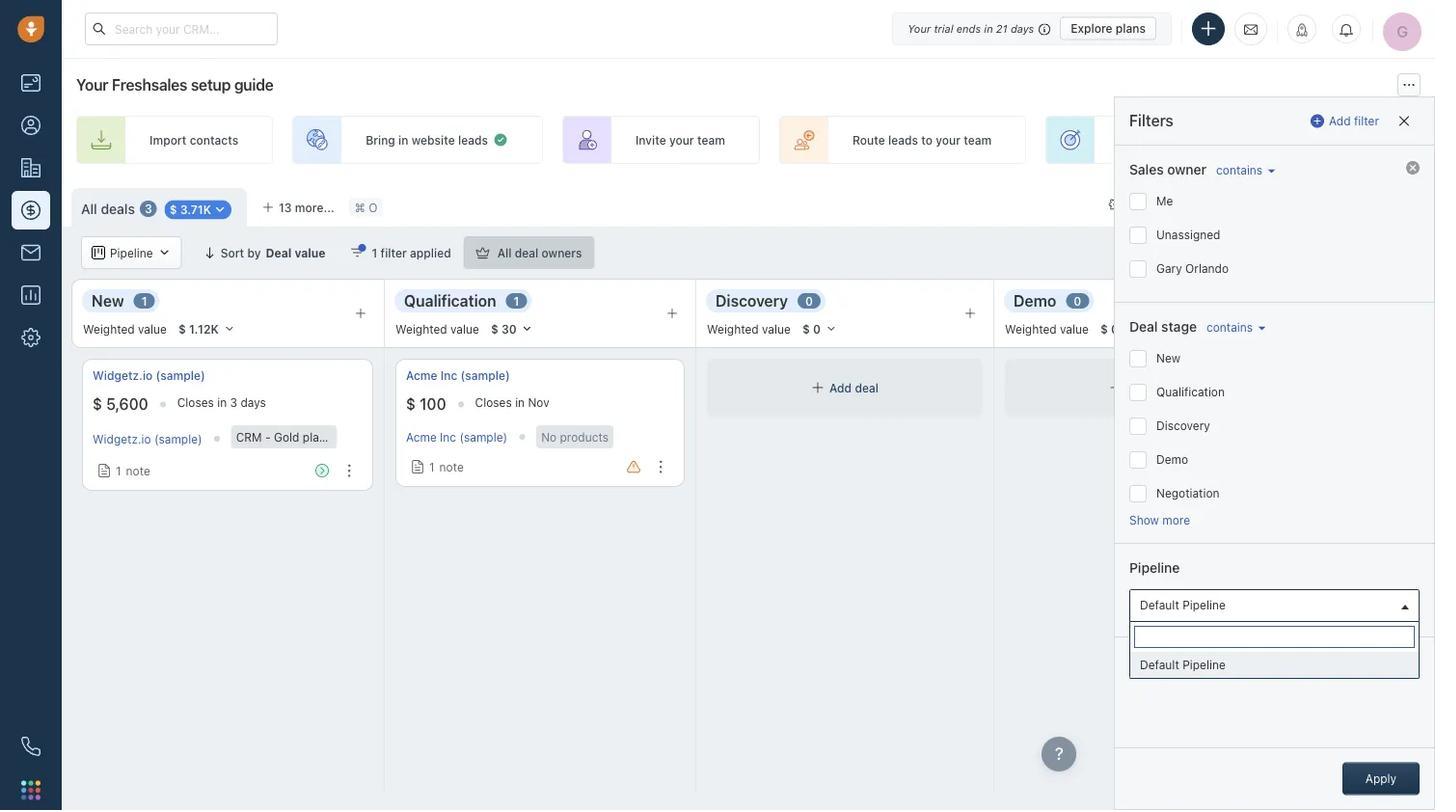 Task type: locate. For each thing, give the bounding box(es) containing it.
acme inc (sample) link down 100
[[406, 430, 507, 444]]

0 vertical spatial days
[[1011, 22, 1034, 35]]

0 vertical spatial widgetz.io (sample) link
[[93, 367, 205, 384]]

contains right stage
[[1207, 320, 1253, 334]]

1 your from the left
[[669, 133, 694, 147]]

inc up 100
[[441, 369, 457, 382]]

1 note down 5,600
[[116, 464, 150, 478]]

container_wx8msf4aqz5i3rn1 image
[[493, 132, 508, 148], [213, 203, 227, 216], [92, 246, 105, 259], [351, 246, 364, 259], [811, 381, 825, 394], [97, 464, 111, 478]]

1 vertical spatial add
[[830, 381, 852, 394]]

all left owners
[[497, 246, 512, 259]]

all left deals
[[81, 201, 97, 217]]

1 up $ 30 button
[[514, 294, 519, 308]]

1 vertical spatial qualification
[[1156, 385, 1225, 399]]

deal right by
[[266, 246, 292, 259]]

3 weighted value from the left
[[707, 322, 791, 336]]

3 your from the left
[[1412, 133, 1435, 147]]

0 vertical spatial your
[[908, 22, 931, 35]]

1 horizontal spatial add
[[1329, 114, 1351, 128]]

team inside "link"
[[964, 133, 992, 147]]

filter inside button
[[381, 246, 407, 259]]

1 horizontal spatial leads
[[888, 133, 918, 147]]

your
[[669, 133, 694, 147], [936, 133, 961, 147], [1412, 133, 1435, 147]]

default for default pipeline list box
[[1140, 658, 1179, 672]]

all deal owners
[[497, 246, 582, 259]]

website
[[412, 133, 455, 147]]

2 widgetz.io (sample) link from the top
[[93, 432, 202, 446]]

add for add filter
[[1329, 114, 1351, 128]]

default inside default pipeline option
[[1140, 658, 1179, 672]]

1 vertical spatial your
[[76, 76, 108, 94]]

1 vertical spatial contains
[[1207, 320, 1253, 334]]

2 acme from the top
[[406, 430, 437, 444]]

default pipeline inside dropdown button
[[1140, 599, 1226, 612]]

weighted value for discovery
[[707, 322, 791, 336]]

0
[[805, 294, 813, 308], [1074, 294, 1082, 308], [813, 322, 821, 336], [1111, 322, 1119, 336]]

1 acme from the top
[[406, 369, 437, 382]]

⌘
[[355, 201, 365, 214]]

1 horizontal spatial $ 0 button
[[1092, 318, 1144, 340]]

0 vertical spatial acme inc (sample)
[[406, 369, 510, 382]]

qualification down stage
[[1156, 385, 1225, 399]]

0 horizontal spatial $ 0 button
[[794, 318, 846, 340]]

1 vertical spatial days
[[241, 396, 266, 409]]

1 vertical spatial widgetz.io (sample)
[[93, 432, 202, 446]]

3 up crm
[[230, 396, 237, 409]]

1 vertical spatial contains button
[[1202, 319, 1266, 335]]

0 vertical spatial inc
[[441, 369, 457, 382]]

1 horizontal spatial deal
[[855, 381, 879, 394]]

pipeline down more
[[1183, 599, 1226, 612]]

qualification down applied
[[404, 291, 496, 310]]

0 vertical spatial widgetz.io (sample)
[[93, 369, 205, 382]]

crm - gold plan monthly (sample)
[[236, 430, 424, 444]]

$ 30
[[491, 322, 517, 336]]

filter left applied
[[381, 246, 407, 259]]

0 horizontal spatial 1 note
[[116, 464, 150, 478]]

2 widgetz.io (sample) from the top
[[93, 432, 202, 446]]

container_wx8msf4aqz5i3rn1 image down "⌘"
[[351, 246, 364, 259]]

$ 0 button
[[794, 318, 846, 340], [1092, 318, 1144, 340]]

add for add deal
[[830, 381, 852, 394]]

2 your from the left
[[936, 133, 961, 147]]

0 horizontal spatial days
[[241, 396, 266, 409]]

1 horizontal spatial $ 0
[[1100, 322, 1119, 336]]

explore
[[1071, 22, 1113, 35]]

1 vertical spatial filter
[[381, 246, 407, 259]]

0 vertical spatial widgetz.io
[[93, 369, 153, 382]]

note down 5,600
[[126, 464, 150, 478]]

widgetz.io (sample) link down 5,600
[[93, 432, 202, 446]]

1 weighted from the left
[[83, 322, 135, 336]]

1 vertical spatial inc
[[440, 430, 456, 444]]

send email image
[[1244, 21, 1258, 37]]

container_wx8msf4aqz5i3rn1 image inside 1 filter applied button
[[351, 246, 364, 259]]

1 note
[[429, 460, 464, 474], [116, 464, 150, 478]]

all deal owners button
[[464, 236, 595, 269]]

$ 3.71k button
[[159, 198, 237, 220]]

1.12k
[[189, 322, 219, 336]]

0 horizontal spatial add
[[830, 381, 852, 394]]

1 down pipeline popup button
[[141, 294, 147, 308]]

0 vertical spatial qualification
[[404, 291, 496, 310]]

pipeline down default pipeline dropdown button
[[1183, 658, 1226, 672]]

filter up set
[[1354, 114, 1379, 128]]

0 vertical spatial demo
[[1014, 291, 1056, 310]]

default pipeline inside option
[[1140, 658, 1226, 672]]

widgetz.io down $ 5,600 at the left of page
[[93, 432, 151, 446]]

in right bring
[[398, 133, 408, 147]]

acme up '$ 100'
[[406, 369, 437, 382]]

1 horizontal spatial demo
[[1156, 453, 1188, 466]]

1 inside button
[[372, 246, 377, 259]]

1 widgetz.io from the top
[[93, 369, 153, 382]]

acme inc (sample) link
[[406, 367, 510, 384], [406, 430, 507, 444]]

inc down 100
[[440, 430, 456, 444]]

13 more...
[[279, 201, 334, 214]]

1 horizontal spatial days
[[1011, 22, 1034, 35]]

$ 3.71k button
[[165, 200, 232, 219]]

apply
[[1366, 772, 1397, 786]]

(sample) up closes in nov
[[461, 369, 510, 382]]

in left 21
[[984, 22, 993, 35]]

acme inc (sample) link up 100
[[406, 367, 510, 384]]

0 vertical spatial 3
[[145, 202, 152, 216]]

in for bring in website leads
[[398, 133, 408, 147]]

phone element
[[12, 727, 50, 766]]

2 team from the left
[[964, 133, 992, 147]]

3 for deals
[[145, 202, 152, 216]]

0 horizontal spatial leads
[[458, 133, 488, 147]]

contains button down sequence
[[1212, 161, 1276, 178]]

route leads to your team link
[[779, 116, 1026, 164]]

note
[[439, 460, 464, 474], [126, 464, 150, 478]]

your right up
[[1412, 133, 1435, 147]]

set up your link
[[1300, 116, 1435, 164]]

closes left nov
[[475, 396, 512, 409]]

0 horizontal spatial closes
[[177, 396, 214, 409]]

None search field
[[1134, 626, 1415, 648]]

leads right website
[[458, 133, 488, 147]]

$ 30 button
[[482, 318, 542, 340]]

2 $ 0 button from the left
[[1092, 318, 1144, 340]]

1 vertical spatial default
[[1140, 658, 1179, 672]]

0 horizontal spatial discovery
[[716, 291, 788, 310]]

0 horizontal spatial team
[[697, 133, 725, 147]]

1 default from the top
[[1140, 599, 1179, 612]]

0 vertical spatial default
[[1140, 599, 1179, 612]]

widgetz.io (sample) link up 5,600
[[93, 367, 205, 384]]

1 vertical spatial widgetz.io
[[93, 432, 151, 446]]

default pipeline option
[[1130, 652, 1419, 678]]

1 note for $ 5,600
[[116, 464, 150, 478]]

filters
[[1129, 111, 1174, 130]]

container_wx8msf4aqz5i3rn1 image left add deal
[[811, 381, 825, 394]]

new down deal stage
[[1156, 352, 1181, 365]]

0 vertical spatial default pipeline
[[1140, 599, 1226, 612]]

filter for 1
[[381, 246, 407, 259]]

closes right 5,600
[[177, 396, 214, 409]]

1 horizontal spatial 3
[[230, 396, 237, 409]]

leads left to
[[888, 133, 918, 147]]

your right to
[[936, 133, 961, 147]]

2 leads from the left
[[888, 133, 918, 147]]

$ 0 button for demo
[[1092, 318, 1144, 340]]

pipeline inside dropdown button
[[1183, 599, 1226, 612]]

all
[[81, 201, 97, 217], [497, 246, 512, 259]]

0 vertical spatial contains button
[[1212, 161, 1276, 178]]

2 horizontal spatial your
[[1412, 133, 1435, 147]]

0 horizontal spatial 3
[[145, 202, 152, 216]]

applied
[[410, 246, 451, 259]]

deal inside button
[[515, 246, 538, 259]]

note down 100
[[439, 460, 464, 474]]

1 horizontal spatial team
[[964, 133, 992, 147]]

1 vertical spatial acme
[[406, 430, 437, 444]]

0 vertical spatial acme inc (sample) link
[[406, 367, 510, 384]]

weighted
[[83, 322, 135, 336], [395, 322, 447, 336], [707, 322, 759, 336], [1005, 322, 1057, 336]]

Search field
[[1331, 236, 1427, 269]]

contacts
[[190, 133, 238, 147]]

weighted value for new
[[83, 322, 167, 336]]

1 down o
[[372, 246, 377, 259]]

widgetz.io (sample) up 5,600
[[93, 369, 205, 382]]

nov
[[528, 396, 550, 409]]

0 horizontal spatial qualification
[[404, 291, 496, 310]]

contains for stage
[[1207, 320, 1253, 334]]

1 vertical spatial 3
[[230, 396, 237, 409]]

1 vertical spatial acme inc (sample) link
[[406, 430, 507, 444]]

1 horizontal spatial your
[[908, 22, 931, 35]]

default inside default pipeline dropdown button
[[1140, 599, 1179, 612]]

acme down '$ 100'
[[406, 430, 437, 444]]

1 vertical spatial deal
[[855, 381, 879, 394]]

0 horizontal spatial your
[[669, 133, 694, 147]]

$ 0 button up add deal
[[794, 318, 846, 340]]

container_wx8msf4aqz5i3rn1 image down all deals link
[[92, 246, 105, 259]]

0 vertical spatial deal
[[515, 246, 538, 259]]

1 inc from the top
[[441, 369, 457, 382]]

route leads to your team
[[853, 133, 992, 147]]

1 default pipeline from the top
[[1140, 599, 1226, 612]]

your right invite
[[669, 133, 694, 147]]

monthly
[[329, 430, 373, 444]]

your left 'freshsales' at left top
[[76, 76, 108, 94]]

no products
[[541, 430, 609, 444]]

1 horizontal spatial discovery
[[1156, 419, 1210, 433]]

closes for $ 5,600
[[177, 396, 214, 409]]

in down $ 1.12k button
[[217, 396, 227, 409]]

acme inc (sample)
[[406, 369, 510, 382], [406, 430, 507, 444]]

(sample) down closes in 3 days
[[154, 432, 202, 446]]

apply button
[[1343, 762, 1420, 795]]

0 horizontal spatial deal
[[266, 246, 292, 259]]

1 $ 0 button from the left
[[794, 318, 846, 340]]

deal left stage
[[1129, 319, 1158, 335]]

1 horizontal spatial closes
[[475, 396, 512, 409]]

13
[[279, 201, 292, 214]]

filter
[[1354, 114, 1379, 128], [381, 246, 407, 259]]

and
[[1220, 246, 1241, 259]]

o
[[369, 201, 378, 214]]

deal
[[266, 246, 292, 259], [1129, 319, 1158, 335]]

container_wx8msf4aqz5i3rn1 image inside the all deal owners button
[[476, 246, 490, 259]]

container_wx8msf4aqz5i3rn1 image down $ 5,600 at the left of page
[[97, 464, 111, 478]]

0 horizontal spatial deal
[[515, 246, 538, 259]]

0 vertical spatial contains
[[1216, 163, 1263, 176]]

2 widgetz.io from the top
[[93, 432, 151, 446]]

widgetz.io
[[93, 369, 153, 382], [93, 432, 151, 446]]

1 horizontal spatial deal
[[1129, 319, 1158, 335]]

1 vertical spatial default pipeline
[[1140, 658, 1226, 672]]

your inside 'link'
[[1412, 133, 1435, 147]]

2 default pipeline from the top
[[1140, 658, 1226, 672]]

1 horizontal spatial 1 note
[[429, 460, 464, 474]]

widgetz.io (sample) down 5,600
[[93, 432, 202, 446]]

days right 21
[[1011, 22, 1034, 35]]

2 weighted from the left
[[395, 322, 447, 336]]

acme inside 'link'
[[406, 369, 437, 382]]

1 vertical spatial acme inc (sample)
[[406, 430, 507, 444]]

1 horizontal spatial your
[[936, 133, 961, 147]]

your
[[908, 22, 931, 35], [76, 76, 108, 94]]

0 horizontal spatial new
[[92, 291, 124, 310]]

contains
[[1216, 163, 1263, 176], [1207, 320, 1253, 334]]

1 acme inc (sample) from the top
[[406, 369, 510, 382]]

0 vertical spatial filter
[[1354, 114, 1379, 128]]

1 note down 100
[[429, 460, 464, 474]]

closes
[[177, 396, 214, 409], [475, 396, 512, 409]]

1 down $ 5,600 at the left of page
[[116, 464, 121, 478]]

container_wx8msf4aqz5i3rn1 image inside settings popup button
[[1108, 198, 1122, 211]]

0 horizontal spatial all
[[81, 201, 97, 217]]

set
[[1373, 133, 1392, 147]]

0 vertical spatial add
[[1329, 114, 1351, 128]]

3 right deals
[[145, 202, 152, 216]]

in left nov
[[515, 396, 525, 409]]

what's new image
[[1295, 23, 1309, 37]]

team right to
[[964, 133, 992, 147]]

0 horizontal spatial note
[[126, 464, 150, 478]]

1 acme inc (sample) link from the top
[[406, 367, 510, 384]]

0 horizontal spatial filter
[[381, 246, 407, 259]]

leads
[[458, 133, 488, 147], [888, 133, 918, 147]]

⌘ o
[[355, 201, 378, 214]]

days up crm
[[241, 396, 266, 409]]

team right invite
[[697, 133, 725, 147]]

2 weighted value from the left
[[395, 322, 479, 336]]

1 weighted value from the left
[[83, 322, 167, 336]]

widgetz.io up $ 5,600 at the left of page
[[93, 369, 153, 382]]

your left trial
[[908, 22, 931, 35]]

$
[[169, 203, 177, 216], [178, 322, 186, 336], [491, 322, 498, 336], [802, 322, 810, 336], [1100, 322, 1108, 336], [93, 395, 102, 413], [406, 395, 416, 413]]

$ inside $ 3.71k button
[[169, 203, 177, 216]]

1 horizontal spatial filter
[[1354, 114, 1379, 128]]

4 weighted from the left
[[1005, 322, 1057, 336]]

add filter link
[[1311, 106, 1379, 136]]

1 horizontal spatial note
[[439, 460, 464, 474]]

in for closes in nov
[[515, 396, 525, 409]]

pipeline inside popup button
[[110, 246, 153, 259]]

3 for in
[[230, 396, 237, 409]]

acme inc (sample) down 100
[[406, 430, 507, 444]]

1 vertical spatial discovery
[[1156, 419, 1210, 433]]

new down pipeline popup button
[[92, 291, 124, 310]]

0 horizontal spatial $ 0
[[802, 322, 821, 336]]

deal for all
[[515, 246, 538, 259]]

2 closes from the left
[[475, 396, 512, 409]]

2 acme inc (sample) link from the top
[[406, 430, 507, 444]]

0 horizontal spatial demo
[[1014, 291, 1056, 310]]

4 weighted value from the left
[[1005, 322, 1089, 336]]

0 vertical spatial all
[[81, 201, 97, 217]]

team
[[697, 133, 725, 147], [964, 133, 992, 147]]

100
[[420, 395, 446, 413]]

weighted value for qualification
[[395, 322, 479, 336]]

add
[[1329, 114, 1351, 128], [830, 381, 852, 394]]

1 closes from the left
[[177, 396, 214, 409]]

2 default from the top
[[1140, 658, 1179, 672]]

3 inside 'all deals 3'
[[145, 202, 152, 216]]

0 vertical spatial discovery
[[716, 291, 788, 310]]

1
[[372, 246, 377, 259], [141, 294, 147, 308], [514, 294, 519, 308], [429, 460, 435, 474], [116, 464, 121, 478]]

1 vertical spatial widgetz.io (sample) link
[[93, 432, 202, 446]]

1 horizontal spatial qualification
[[1156, 385, 1225, 399]]

0 horizontal spatial your
[[76, 76, 108, 94]]

all for deal
[[497, 246, 512, 259]]

all inside button
[[497, 246, 512, 259]]

contains button
[[1212, 161, 1276, 178], [1202, 319, 1266, 335]]

0 vertical spatial acme
[[406, 369, 437, 382]]

owners
[[542, 246, 582, 259]]

unassigned
[[1156, 228, 1221, 242]]

1 vertical spatial new
[[1156, 352, 1181, 365]]

container_wx8msf4aqz5i3rn1 image right website
[[493, 132, 508, 148]]

invite your team
[[636, 133, 725, 147]]

your for your trial ends in 21 days
[[908, 22, 931, 35]]

add deal
[[830, 381, 879, 394]]

pipeline down deals
[[110, 246, 153, 259]]

freshsales
[[112, 76, 187, 94]]

1 vertical spatial all
[[497, 246, 512, 259]]

qualification
[[404, 291, 496, 310], [1156, 385, 1225, 399]]

contains down sequence
[[1216, 163, 1263, 176]]

acme
[[406, 369, 437, 382], [406, 430, 437, 444]]

1 horizontal spatial all
[[497, 246, 512, 259]]

in for closes in 3 days
[[217, 396, 227, 409]]

sort by deal value
[[221, 246, 326, 259]]

acme inc (sample) up 100
[[406, 369, 510, 382]]

bring in website leads link
[[292, 116, 543, 164]]

value
[[295, 246, 326, 259], [138, 322, 167, 336], [451, 322, 479, 336], [762, 322, 791, 336], [1060, 322, 1089, 336]]

contains button right stage
[[1202, 319, 1266, 335]]

$ 0 button left stage
[[1092, 318, 1144, 340]]

settings
[[1127, 198, 1173, 211]]

container_wx8msf4aqz5i3rn1 image right 3.71k on the left
[[213, 203, 227, 216]]

container_wx8msf4aqz5i3rn1 image
[[1108, 198, 1122, 211], [158, 246, 171, 259], [476, 246, 490, 259], [1109, 381, 1123, 394], [411, 460, 424, 474]]

3 weighted from the left
[[707, 322, 759, 336]]



Task type: describe. For each thing, give the bounding box(es) containing it.
default pipeline for default pipeline dropdown button
[[1140, 599, 1226, 612]]

by
[[247, 246, 261, 259]]

all deals 3
[[81, 201, 152, 217]]

phone image
[[21, 737, 41, 756]]

30
[[502, 322, 517, 336]]

create sales sequence link
[[1046, 116, 1280, 164]]

quotas
[[1177, 246, 1217, 259]]

to
[[921, 133, 933, 147]]

stage
[[1161, 319, 1197, 335]]

$ 5,600
[[93, 395, 148, 413]]

import contacts link
[[76, 116, 273, 164]]

more
[[1162, 514, 1190, 527]]

ends
[[957, 22, 981, 35]]

show
[[1129, 514, 1159, 527]]

gary orlando
[[1156, 262, 1229, 275]]

sort
[[221, 246, 244, 259]]

0 vertical spatial deal
[[266, 246, 292, 259]]

contains button for sales owner
[[1212, 161, 1276, 178]]

$ 1.12k button
[[170, 318, 244, 340]]

container_wx8msf4aqz5i3rn1 image inside bring in website leads link
[[493, 132, 508, 148]]

filter for add
[[1354, 114, 1379, 128]]

2 acme inc (sample) from the top
[[406, 430, 507, 444]]

2 $ 0 from the left
[[1100, 322, 1119, 336]]

quotas and forecasting
[[1177, 246, 1310, 259]]

default pipeline list box
[[1130, 652, 1419, 678]]

bring
[[366, 133, 395, 147]]

plan
[[303, 430, 326, 444]]

guide
[[234, 76, 273, 94]]

owner
[[1167, 162, 1207, 177]]

up
[[1395, 133, 1409, 147]]

-
[[265, 430, 271, 444]]

show more
[[1129, 514, 1190, 527]]

$ 100
[[406, 395, 446, 413]]

(sample) up closes in 3 days
[[156, 369, 205, 382]]

container_wx8msf4aqz5i3rn1 image inside $ 3.71k button
[[213, 203, 227, 216]]

create sales sequence
[[1119, 133, 1246, 147]]

gold
[[274, 430, 299, 444]]

orlando
[[1185, 262, 1229, 275]]

1 note for $ 100
[[429, 460, 464, 474]]

$ 3.71k
[[169, 203, 211, 216]]

import
[[150, 133, 187, 147]]

default pipeline for default pipeline list box
[[1140, 658, 1226, 672]]

2 inc from the top
[[440, 430, 456, 444]]

21
[[996, 22, 1008, 35]]

default for default pipeline dropdown button
[[1140, 599, 1179, 612]]

crm
[[236, 430, 262, 444]]

note for $ 5,600
[[126, 464, 150, 478]]

closes in 3 days
[[177, 396, 266, 409]]

weighted for new
[[83, 322, 135, 336]]

more...
[[295, 201, 334, 214]]

weighted for qualification
[[395, 322, 447, 336]]

note for $ 100
[[439, 460, 464, 474]]

container_wx8msf4aqz5i3rn1 image inside pipeline popup button
[[92, 246, 105, 259]]

1 widgetz.io (sample) from the top
[[93, 369, 205, 382]]

closes in nov
[[475, 396, 550, 409]]

value for new
[[138, 322, 167, 336]]

sales owner
[[1129, 162, 1207, 177]]

container_wx8msf4aqz5i3rn1 image inside pipeline popup button
[[158, 246, 171, 259]]

products
[[560, 430, 609, 444]]

inc inside 'acme inc (sample)' 'link'
[[441, 369, 457, 382]]

create
[[1119, 133, 1156, 147]]

weighted value for demo
[[1005, 322, 1089, 336]]

negotiation
[[1156, 487, 1220, 500]]

Search your CRM... text field
[[85, 13, 278, 45]]

trial
[[934, 22, 953, 35]]

$ 1.12k
[[178, 322, 219, 336]]

explore plans
[[1071, 22, 1146, 35]]

1 filter applied
[[372, 246, 451, 259]]

$ inside $ 1.12k button
[[178, 322, 186, 336]]

$ inside $ 30 button
[[491, 322, 498, 336]]

deals
[[101, 201, 135, 217]]

1 $ 0 from the left
[[802, 322, 821, 336]]

pipeline down the show more
[[1129, 560, 1180, 576]]

forecasting
[[1244, 246, 1310, 259]]

invite
[[636, 133, 666, 147]]

weighted for demo
[[1005, 322, 1057, 336]]

3.71k
[[180, 203, 211, 216]]

all deals link
[[81, 199, 135, 219]]

quotas and forecasting link
[[1159, 236, 1329, 269]]

your freshsales setup guide
[[76, 76, 273, 94]]

show more link
[[1129, 514, 1190, 527]]

default pipeline button
[[1129, 589, 1420, 622]]

value for qualification
[[451, 322, 479, 336]]

settings button
[[1099, 188, 1183, 221]]

1 team from the left
[[697, 133, 725, 147]]

deal for add
[[855, 381, 879, 394]]

13 more... button
[[252, 194, 345, 221]]

1 widgetz.io (sample) link from the top
[[93, 367, 205, 384]]

1 leads from the left
[[458, 133, 488, 147]]

$ 0 button for discovery
[[794, 318, 846, 340]]

1 filter applied button
[[338, 236, 464, 269]]

contains button for deal stage
[[1202, 319, 1266, 335]]

your trial ends in 21 days
[[908, 22, 1034, 35]]

add filter
[[1329, 114, 1379, 128]]

closes for $ 100
[[475, 396, 512, 409]]

all for deals
[[81, 201, 97, 217]]

sales
[[1159, 133, 1188, 147]]

your for your freshsales setup guide
[[76, 76, 108, 94]]

5,600
[[106, 395, 148, 413]]

contains for owner
[[1216, 163, 1263, 176]]

1 horizontal spatial new
[[1156, 352, 1181, 365]]

(sample) down '$ 100'
[[376, 430, 424, 444]]

1 down 100
[[429, 460, 435, 474]]

sales
[[1129, 162, 1164, 177]]

1 vertical spatial deal
[[1129, 319, 1158, 335]]

no
[[541, 430, 557, 444]]

1 vertical spatial demo
[[1156, 453, 1188, 466]]

pipeline inside option
[[1183, 658, 1226, 672]]

pipeline button
[[81, 236, 182, 269]]

set up your
[[1373, 133, 1435, 147]]

freshworks switcher image
[[21, 781, 41, 800]]

weighted for discovery
[[707, 322, 759, 336]]

your inside "link"
[[936, 133, 961, 147]]

me
[[1156, 194, 1173, 208]]

invite your team link
[[562, 116, 760, 164]]

explore plans link
[[1060, 17, 1156, 40]]

deal stage
[[1129, 319, 1197, 335]]

gary
[[1156, 262, 1182, 275]]

setup
[[191, 76, 231, 94]]

leads inside "link"
[[888, 133, 918, 147]]

plans
[[1116, 22, 1146, 35]]

value for discovery
[[762, 322, 791, 336]]

0 vertical spatial new
[[92, 291, 124, 310]]

(sample) down closes in nov
[[460, 430, 507, 444]]

value for demo
[[1060, 322, 1089, 336]]

import contacts
[[150, 133, 238, 147]]

sequence
[[1191, 133, 1246, 147]]



Task type: vqa. For each thing, say whether or not it's contained in the screenshot.
21:24 inside the Tomorrow option
no



